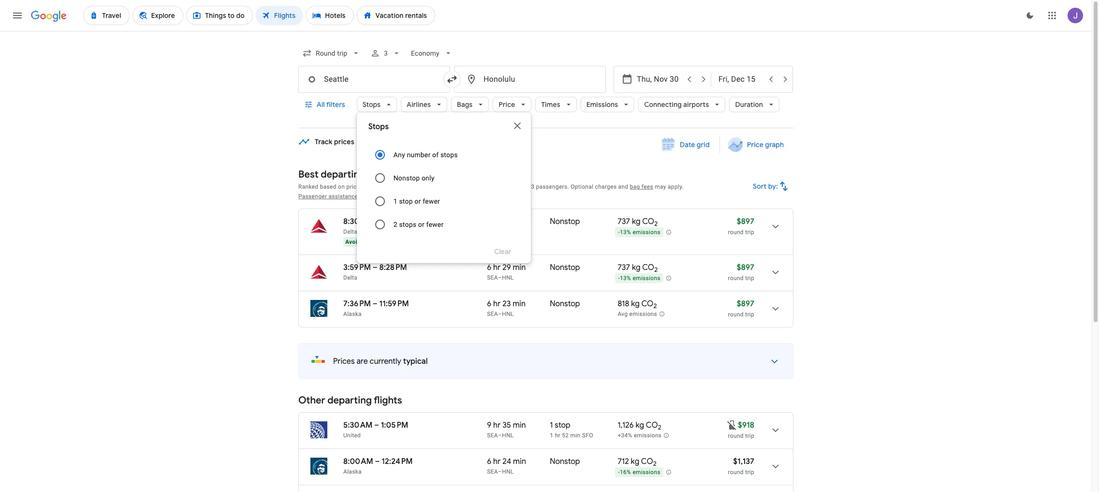 Task type: vqa. For each thing, say whether or not it's contained in the screenshot.
tx
no



Task type: locate. For each thing, give the bounding box(es) containing it.
737 kg co 2 for 8:28 pm
[[618, 263, 658, 274]]

30 – dec
[[386, 137, 413, 146]]

connecting airports button
[[639, 93, 726, 116]]

0 vertical spatial fewer
[[423, 197, 440, 205]]

min
[[513, 263, 526, 272], [513, 299, 526, 309], [513, 420, 526, 430], [571, 432, 581, 439], [513, 457, 526, 466]]

prices are currently typical
[[333, 357, 428, 366]]

-13% emissions for 8:28 pm
[[619, 275, 661, 282]]

sea inside 6 hr 24 min sea – hnl
[[487, 468, 498, 475]]

round
[[728, 229, 744, 236], [728, 275, 744, 282], [728, 311, 744, 318], [728, 433, 744, 439], [728, 469, 744, 476]]

-13% emissions down bag fees button
[[619, 229, 661, 236]]

hnl
[[502, 274, 514, 281], [502, 311, 514, 317], [502, 432, 514, 439], [502, 468, 514, 475]]

alaska for 8:00 am
[[344, 468, 362, 475]]

4 hnl from the top
[[502, 468, 514, 475]]

1 737 kg co 2 from the top
[[618, 217, 658, 228]]

1 vertical spatial 737 kg co 2
[[618, 263, 658, 274]]

-13% emissions up 818 kg co 2
[[619, 275, 661, 282]]

1 horizontal spatial 3
[[531, 183, 535, 190]]

flight details. leaves seattle-tacoma international airport at 8:30 am on thursday, november 30 and arrives at daniel k. inouye international airport at 1:00 pm on thursday, november 30. image
[[764, 215, 788, 238]]

nonstop inside stops option group
[[394, 174, 420, 182]]

– right 8:00 am at the left
[[375, 457, 380, 466]]

hr inside 6 hr 23 min sea – hnl
[[494, 299, 501, 309]]

fewer
[[423, 197, 440, 205], [427, 221, 444, 228]]

round for 6 hr 29 min
[[728, 275, 744, 282]]

prices left are
[[333, 357, 355, 366]]

0 horizontal spatial stops
[[399, 221, 417, 228]]

0 vertical spatial stops
[[441, 151, 458, 159]]

0 vertical spatial 13%
[[620, 229, 631, 236]]

2 and from the left
[[619, 183, 629, 190]]

3 $897 round trip from the top
[[728, 299, 755, 318]]

– inside 8:30 am – 1:00 pm delta
[[374, 217, 379, 226]]

Departure time: 3:59 PM. text field
[[344, 263, 371, 272]]

2 inside 1,126 kg co 2
[[658, 423, 662, 432]]

sea inside 6 hr 29 min sea – hnl
[[487, 274, 498, 281]]

emissions button
[[581, 93, 635, 116]]

– left 1:00 pm
[[374, 217, 379, 226]]

departing up "departure time: 5:30 am." text field
[[328, 394, 372, 406]]

trip inside $1,137 round trip
[[746, 469, 755, 476]]

2 delta from the top
[[344, 274, 358, 281]]

co inside 818 kg co 2
[[642, 299, 654, 309]]

1 vertical spatial 737
[[618, 263, 631, 272]]

kg inside 818 kg co 2
[[632, 299, 640, 309]]

delta for 3:59 pm
[[344, 274, 358, 281]]

hr
[[494, 263, 501, 272], [494, 299, 501, 309], [494, 420, 501, 430], [555, 432, 561, 439], [494, 457, 501, 466]]

3 nonstop flight. element from the top
[[550, 299, 580, 310]]

– inside 6 hr 23 min sea – hnl
[[498, 311, 502, 317]]

$897
[[737, 217, 755, 226], [737, 263, 755, 272], [737, 299, 755, 309]]

1 inside stops option group
[[394, 197, 398, 205]]

taxes
[[487, 183, 502, 190]]

prices down only
[[424, 183, 441, 190]]

assistance
[[329, 193, 358, 200]]

flights for best departing flights
[[367, 168, 396, 180]]

hnl for 35
[[502, 432, 514, 439]]

nonstop flight. element
[[550, 217, 580, 228], [550, 263, 580, 274], [550, 299, 580, 310], [550, 457, 580, 468]]

897 US dollars text field
[[737, 217, 755, 226], [737, 299, 755, 309]]

2 alaska from the top
[[344, 468, 362, 475]]

round up $897 text field
[[728, 229, 744, 236]]

kg inside 712 kg co 2
[[631, 457, 640, 466]]

+34%
[[618, 432, 633, 439]]

– right 7:36 pm text box
[[373, 299, 378, 309]]

Arrival time: 8:28 PM. text field
[[380, 263, 407, 272]]

+34% emissions
[[618, 432, 662, 439]]

3 round from the top
[[728, 311, 744, 318]]

round down the 1137 us dollars text box
[[728, 469, 744, 476]]

– down total duration 9 hr 35 min. element
[[498, 432, 502, 439]]

min for 6 hr 24 min
[[513, 457, 526, 466]]

1 vertical spatial -13% emissions
[[619, 275, 661, 282]]

– inside 5:30 am – 1:05 pm united
[[374, 420, 379, 430]]

0 vertical spatial 897 us dollars text field
[[737, 217, 755, 226]]

delta inside 3:59 pm – 8:28 pm delta
[[344, 274, 358, 281]]

kg up avg emissions
[[632, 299, 640, 309]]

1 vertical spatial stops
[[369, 122, 389, 132]]

0 vertical spatial -13% emissions
[[619, 229, 661, 236]]

departing for best
[[321, 168, 365, 180]]

alaska
[[344, 311, 362, 317], [344, 468, 362, 475]]

or for stops
[[418, 221, 425, 228]]

kg for 9 hr 35 min
[[636, 420, 645, 430]]

stop inside 1 stop 1 hr 52 min sfo
[[555, 420, 571, 430]]

prices
[[334, 137, 355, 146]]

7:36 pm – 11:59 pm alaska
[[344, 299, 409, 317]]

13% down bag
[[620, 229, 631, 236]]

1 vertical spatial or
[[418, 221, 425, 228]]

1 vertical spatial 1
[[550, 420, 553, 430]]

price left "graph"
[[747, 140, 764, 149]]

hnl inside 6 hr 23 min sea – hnl
[[502, 311, 514, 317]]

12:24 pm
[[382, 457, 413, 466]]

2 6 from the top
[[487, 299, 492, 309]]

1 vertical spatial 6
[[487, 299, 492, 309]]

prices inside prices include required taxes + fees for 3 passengers. optional charges and bag fees may apply. passenger assistance
[[424, 183, 441, 190]]

2 for 9 hr 35 min
[[658, 423, 662, 432]]

1 vertical spatial flights
[[374, 394, 402, 406]]

hnl for 24
[[502, 468, 514, 475]]

918 US dollars text field
[[738, 420, 755, 430]]

2 trip from the top
[[746, 275, 755, 282]]

3 sea from the top
[[487, 432, 498, 439]]

date
[[680, 140, 696, 149]]

and right price
[[362, 183, 372, 190]]

1 vertical spatial departing
[[328, 394, 372, 406]]

Arrival time: 1:00 PM. text field
[[381, 217, 409, 226]]

1 trip from the top
[[746, 229, 755, 236]]

emissions down 712 kg co 2
[[633, 469, 661, 476]]

prices for include
[[424, 183, 441, 190]]

1 vertical spatial price
[[747, 140, 764, 149]]

sea down total duration 6 hr 24 min. 'element'
[[487, 468, 498, 475]]

any number of stops
[[394, 151, 458, 159]]

2 -13% emissions from the top
[[619, 275, 661, 282]]

1 vertical spatial fewer
[[427, 221, 444, 228]]

stop
[[399, 197, 413, 205], [555, 420, 571, 430]]

897 US dollars text field
[[737, 263, 755, 272]]

1 hnl from the top
[[502, 274, 514, 281]]

price for price
[[499, 100, 515, 109]]

co up -16% emissions
[[641, 457, 654, 466]]

trip left the flight details. leaves seattle-tacoma international airport at 8:30 am on thursday, november 30 and arrives at daniel k. inouye international airport at 1:00 pm on thursday, november 30. "image"
[[746, 229, 755, 236]]

2 round from the top
[[728, 275, 744, 282]]

1 stop flight. element
[[550, 420, 571, 432]]

fewer down 1 stop or fewer
[[427, 221, 444, 228]]

alaska inside 7:36 pm – 11:59 pm alaska
[[344, 311, 362, 317]]

hnl down the 29
[[502, 274, 514, 281]]

flight details. leaves seattle-tacoma international airport at 7:36 pm on thursday, november 30 and arrives at daniel k. inouye international airport at 11:59 pm on thursday, november 30. image
[[764, 297, 788, 320]]

kg up -16% emissions
[[631, 457, 640, 466]]

or up 2 stops or fewer
[[415, 197, 421, 205]]

737 kg co 2 down bag
[[618, 217, 658, 228]]

emissions down bag fees button
[[633, 229, 661, 236]]

1 737 from the top
[[618, 217, 631, 226]]

–
[[374, 217, 379, 226], [373, 263, 378, 272], [498, 274, 502, 281], [373, 299, 378, 309], [498, 311, 502, 317], [374, 420, 379, 430], [498, 432, 502, 439], [375, 457, 380, 466], [498, 468, 502, 475]]

None field
[[299, 45, 365, 62], [408, 45, 457, 62], [299, 45, 365, 62], [408, 45, 457, 62]]

6 left 23
[[487, 299, 492, 309]]

4 nonstop flight. element from the top
[[550, 457, 580, 468]]

sea down total duration 6 hr 29 min. element at bottom
[[487, 274, 498, 281]]

delta for 8:30 am
[[344, 228, 358, 235]]

Departure time: 5:30 AM. text field
[[344, 420, 373, 430]]

price up close dialog image
[[499, 100, 515, 109]]

total duration 6 hr 23 min. element
[[487, 299, 550, 310]]

0 vertical spatial alaska
[[344, 311, 362, 317]]

delta
[[344, 228, 358, 235], [344, 274, 358, 281]]

flights for other departing flights
[[374, 394, 402, 406]]

price graph button
[[722, 136, 792, 153]]

stops
[[441, 151, 458, 159], [399, 221, 417, 228]]

1 down 1 stop flight. element
[[550, 432, 554, 439]]

charges
[[595, 183, 617, 190]]

4 sea from the top
[[487, 468, 498, 475]]

11:59 pm
[[380, 299, 409, 309]]

nonstop for 6 hr 29 min
[[550, 263, 580, 272]]

round down this price for this flight doesn't include overhead bin access. if you need a carry-on bag, use the bags filter to update prices. image
[[728, 433, 744, 439]]

sea down 9
[[487, 432, 498, 439]]

Departure text field
[[637, 66, 682, 92]]

hr left the 29
[[494, 263, 501, 272]]

co up 818 kg co 2
[[643, 263, 655, 272]]

Arrival time: 11:59 PM. text field
[[380, 299, 409, 309]]

0 vertical spatial $897
[[737, 217, 755, 226]]

– right 'departure time: 3:59 pm.' text box
[[373, 263, 378, 272]]

-13% emissions for 1:00 pm
[[619, 229, 661, 236]]

1 vertical spatial 13%
[[620, 275, 631, 282]]

fees right bag
[[642, 183, 654, 190]]

Departure time: 8:00 AM. text field
[[344, 457, 373, 466]]

hr left 23
[[494, 299, 501, 309]]

sea for 6 hr 29 min
[[487, 274, 498, 281]]

2 vertical spatial $897 round trip
[[728, 299, 755, 318]]

3 trip from the top
[[746, 311, 755, 318]]

5 round from the top
[[728, 469, 744, 476]]

nov
[[371, 137, 384, 146]]

price
[[347, 183, 360, 190]]

1 horizontal spatial and
[[619, 183, 629, 190]]

None search field
[[299, 42, 794, 263]]

emissions for 12:24 pm
[[633, 469, 661, 476]]

2 $897 round trip from the top
[[728, 263, 755, 282]]

min right the 29
[[513, 263, 526, 272]]

hr left 52
[[555, 432, 561, 439]]

price inside popup button
[[499, 100, 515, 109]]

this price for this flight doesn't include overhead bin access. if you need a carry-on bag, use the bags filter to update prices. image
[[727, 419, 738, 431]]

hr left 24
[[494, 457, 501, 466]]

Arrival time: 12:24 PM. text field
[[382, 457, 413, 466]]

hr inside 6 hr 24 min sea – hnl
[[494, 457, 501, 466]]

stop for or
[[399, 197, 413, 205]]

times button
[[536, 93, 577, 116]]

alaska down 7:36 pm at the left bottom of page
[[344, 311, 362, 317]]

737 up 818
[[618, 263, 631, 272]]

hnl down 24
[[502, 468, 514, 475]]

more details image
[[763, 350, 787, 373]]

departing
[[321, 168, 365, 180], [328, 394, 372, 406]]

6 inside 6 hr 23 min sea – hnl
[[487, 299, 492, 309]]

1 $897 round trip from the top
[[728, 217, 755, 236]]

fewer down only
[[423, 197, 440, 205]]

close dialog image
[[512, 120, 523, 132]]

1 delta from the top
[[344, 228, 358, 235]]

0 vertical spatial 3
[[384, 49, 388, 57]]

2 $897 from the top
[[737, 263, 755, 272]]

0 vertical spatial 6
[[487, 263, 492, 272]]

3 inside popup button
[[384, 49, 388, 57]]

1 horizontal spatial prices
[[424, 183, 441, 190]]

1 vertical spatial $897 round trip
[[728, 263, 755, 282]]

hnl inside 6 hr 24 min sea – hnl
[[502, 468, 514, 475]]

hnl inside 6 hr 29 min sea – hnl
[[502, 274, 514, 281]]

1 horizontal spatial price
[[747, 140, 764, 149]]

fees right "+"
[[509, 183, 520, 190]]

1 horizontal spatial stop
[[555, 420, 571, 430]]

passenger assistance button
[[299, 193, 358, 200]]

897 us dollars text field for 737
[[737, 217, 755, 226]]

leaves seattle-tacoma international airport at 8:30 am on thursday, november 30 and arrives at daniel k. inouye international airport at 1:00 pm on thursday, november 30. element
[[344, 217, 409, 226]]

1 horizontal spatial fees
[[642, 183, 654, 190]]

sea down total duration 6 hr 23 min. element
[[487, 311, 498, 317]]

and inside prices include required taxes + fees for 3 passengers. optional charges and bag fees may apply. passenger assistance
[[619, 183, 629, 190]]

min right 23
[[513, 299, 526, 309]]

2 hnl from the top
[[502, 311, 514, 317]]

2 vertical spatial $897
[[737, 299, 755, 309]]

hr for 6 hr 24 min
[[494, 457, 501, 466]]

min inside 9 hr 35 min sea – hnl
[[513, 420, 526, 430]]

delta up avoids
[[344, 228, 358, 235]]

avg emissions
[[618, 311, 658, 317]]

flights
[[367, 168, 396, 180], [374, 394, 402, 406]]

are
[[357, 357, 368, 366]]

alaska down the 8:00 am text field
[[344, 468, 362, 475]]

0 horizontal spatial and
[[362, 183, 372, 190]]

0 vertical spatial $897 round trip
[[728, 217, 755, 236]]

737 down bag
[[618, 217, 631, 226]]

1 for 1 stop 1 hr 52 min sfo
[[550, 420, 553, 430]]

– inside 3:59 pm – 8:28 pm delta
[[373, 263, 378, 272]]

$897 left flight details. leaves seattle-tacoma international airport at 7:36 pm on thursday, november 30 and arrives at daniel k. inouye international airport at 11:59 pm on thursday, november 30. image
[[737, 299, 755, 309]]

2 13% from the top
[[620, 275, 631, 282]]

and left bag
[[619, 183, 629, 190]]

1 13% from the top
[[620, 229, 631, 236]]

kg up +34% emissions
[[636, 420, 645, 430]]

$897 round trip left flight details. leaves seattle-tacoma international airport at 3:59 pm on thursday, november 30 and arrives at daniel k. inouye international airport at 8:28 pm on thursday, november 30. icon
[[728, 263, 755, 282]]

$1,137 round trip
[[728, 457, 755, 476]]

min right 35
[[513, 420, 526, 430]]

0 vertical spatial stop
[[399, 197, 413, 205]]

– inside the 8:00 am – 12:24 pm alaska
[[375, 457, 380, 466]]

0 vertical spatial departing
[[321, 168, 365, 180]]

stop inside option group
[[399, 197, 413, 205]]

2 inside 712 kg co 2
[[654, 460, 657, 468]]

0 vertical spatial stops
[[363, 100, 381, 109]]

trip left flight details. leaves seattle-tacoma international airport at 7:36 pm on thursday, november 30 and arrives at daniel k. inouye international airport at 11:59 pm on thursday, november 30. image
[[746, 311, 755, 318]]

4 trip from the top
[[746, 433, 755, 439]]

round down $897 text field
[[728, 275, 744, 282]]

nonstop flight. element for 6 hr 23 min
[[550, 299, 580, 310]]

stops right filters at the top left of the page
[[363, 100, 381, 109]]

min right 24
[[513, 457, 526, 466]]

none search field containing stops
[[299, 42, 794, 263]]

$897 left flight details. leaves seattle-tacoma international airport at 3:59 pm on thursday, november 30 and arrives at daniel k. inouye international airport at 8:28 pm on thursday, november 30. icon
[[737, 263, 755, 272]]

co for 6 hr 24 min
[[641, 457, 654, 466]]

1 6 from the top
[[487, 263, 492, 272]]

or down 1 stop or fewer
[[418, 221, 425, 228]]

1 vertical spatial alaska
[[344, 468, 362, 475]]

0 vertical spatial delta
[[344, 228, 358, 235]]

1 vertical spatial prices
[[333, 357, 355, 366]]

flight details. leaves seattle-tacoma international airport at 3:59 pm on thursday, november 30 and arrives at daniel k. inouye international airport at 8:28 pm on thursday, november 30. image
[[764, 261, 788, 284]]

0 horizontal spatial price
[[499, 100, 515, 109]]

3 hnl from the top
[[502, 432, 514, 439]]

sea for 6 hr 23 min
[[487, 311, 498, 317]]

trip down $897 text field
[[746, 275, 755, 282]]

$897 round trip left the flight details. leaves seattle-tacoma international airport at 8:30 am on thursday, november 30 and arrives at daniel k. inouye international airport at 1:00 pm on thursday, november 30. "image"
[[728, 217, 755, 236]]

737
[[618, 217, 631, 226], [618, 263, 631, 272]]

kg inside 1,126 kg co 2
[[636, 420, 645, 430]]

hnl down 35
[[502, 432, 514, 439]]

9 hr 35 min sea – hnl
[[487, 420, 526, 439]]

0 vertical spatial 1
[[394, 197, 398, 205]]

co for 6 hr 29 min
[[643, 263, 655, 272]]

departing up on
[[321, 168, 365, 180]]

1 -13% emissions from the top
[[619, 229, 661, 236]]

2 vertical spatial -
[[619, 469, 620, 476]]

2 - from the top
[[619, 275, 620, 282]]

897 us dollars text field left the flight details. leaves seattle-tacoma international airport at 8:30 am on thursday, november 30 and arrives at daniel k. inouye international airport at 1:00 pm on thursday, november 30. "image"
[[737, 217, 755, 226]]

filters
[[327, 100, 345, 109]]

main content
[[299, 136, 794, 492]]

2 fees from the left
[[642, 183, 654, 190]]

-
[[619, 229, 620, 236], [619, 275, 620, 282], [619, 469, 620, 476]]

$897 left the flight details. leaves seattle-tacoma international airport at 8:30 am on thursday, november 30 and arrives at daniel k. inouye international airport at 1:00 pm on thursday, november 30. "image"
[[737, 217, 755, 226]]

2 vertical spatial 6
[[487, 457, 492, 466]]

2 inside 818 kg co 2
[[654, 302, 657, 310]]

stops right of
[[441, 151, 458, 159]]

hnl down 23
[[502, 311, 514, 317]]

trip down $918 on the bottom
[[746, 433, 755, 439]]

min inside 6 hr 29 min sea – hnl
[[513, 263, 526, 272]]

min for 6 hr 29 min
[[513, 263, 526, 272]]

– down total duration 6 hr 24 min. 'element'
[[498, 468, 502, 475]]

3 6 from the top
[[487, 457, 492, 466]]

stop up 52
[[555, 420, 571, 430]]

5:30 am
[[344, 420, 373, 430]]

round trip
[[728, 433, 755, 439]]

1137 US dollars text field
[[734, 457, 755, 466]]

3 - from the top
[[619, 469, 620, 476]]

hr right 9
[[494, 420, 501, 430]]

1,126 kg co 2
[[618, 420, 662, 432]]

graph
[[765, 140, 784, 149]]

2 nonstop flight. element from the top
[[550, 263, 580, 274]]

hnl inside 9 hr 35 min sea – hnl
[[502, 432, 514, 439]]

– down total duration 6 hr 23 min. element
[[498, 311, 502, 317]]

min inside 6 hr 24 min sea – hnl
[[513, 457, 526, 466]]

23
[[503, 299, 511, 309]]

kg for 6 hr 23 min
[[632, 299, 640, 309]]

5 trip from the top
[[746, 469, 755, 476]]

- for 6 hr 29 min
[[619, 275, 620, 282]]

flights up 1:05 pm on the bottom of the page
[[374, 394, 402, 406]]

co up avg emissions
[[642, 299, 654, 309]]

on
[[338, 183, 345, 190]]

3
[[384, 49, 388, 57], [531, 183, 535, 190]]

2 737 kg co 2 from the top
[[618, 263, 658, 274]]

0 vertical spatial price
[[499, 100, 515, 109]]

co up +34% emissions
[[646, 420, 658, 430]]

best
[[299, 168, 319, 180]]

737 kg co 2 up 818 kg co 2
[[618, 263, 658, 274]]

2 sea from the top
[[487, 311, 498, 317]]

0 vertical spatial 737
[[618, 217, 631, 226]]

1 vertical spatial 3
[[531, 183, 535, 190]]

co down bag fees button
[[643, 217, 655, 226]]

hnl for 23
[[502, 311, 514, 317]]

None text field
[[454, 66, 606, 93]]

trip for 6 hr 24 min
[[746, 469, 755, 476]]

may
[[655, 183, 667, 190]]

co
[[643, 217, 655, 226], [643, 263, 655, 272], [642, 299, 654, 309], [646, 420, 658, 430], [641, 457, 654, 466]]

trip down the 1137 us dollars text box
[[746, 469, 755, 476]]

– inside 9 hr 35 min sea – hnl
[[498, 432, 502, 439]]

$918
[[738, 420, 755, 430]]

none text field inside search box
[[454, 66, 606, 93]]

kg up 818 kg co 2
[[632, 263, 641, 272]]

6 left 24
[[487, 457, 492, 466]]

0 vertical spatial prices
[[424, 183, 441, 190]]

round inside $1,137 round trip
[[728, 469, 744, 476]]

0 vertical spatial -
[[619, 229, 620, 236]]

prices
[[424, 183, 441, 190], [333, 357, 355, 366]]

min inside 6 hr 23 min sea – hnl
[[513, 299, 526, 309]]

6 left the 29
[[487, 263, 492, 272]]

$897 round trip left flight details. leaves seattle-tacoma international airport at 7:36 pm on thursday, november 30 and arrives at daniel k. inouye international airport at 11:59 pm on thursday, november 30. image
[[728, 299, 755, 318]]

1 897 us dollars text field from the top
[[737, 217, 755, 226]]

1 sea from the top
[[487, 274, 498, 281]]

emissions
[[633, 229, 661, 236], [633, 275, 661, 282], [630, 311, 658, 317], [634, 432, 662, 439], [633, 469, 661, 476]]

sea for 9 hr 35 min
[[487, 432, 498, 439]]

None text field
[[299, 66, 450, 93]]

– left 1:05 pm text field
[[374, 420, 379, 430]]

897 us dollars text field left flight details. leaves seattle-tacoma international airport at 7:36 pm on thursday, november 30 and arrives at daniel k. inouye international airport at 11:59 pm on thursday, november 30. image
[[737, 299, 755, 309]]

– down total duration 6 hr 29 min. element at bottom
[[498, 274, 502, 281]]

trip
[[746, 229, 755, 236], [746, 275, 755, 282], [746, 311, 755, 318], [746, 433, 755, 439], [746, 469, 755, 476]]

hnl for 29
[[502, 274, 514, 281]]

0 horizontal spatial 3
[[384, 49, 388, 57]]

alaska inside the 8:00 am – 12:24 pm alaska
[[344, 468, 362, 475]]

1 vertical spatial delta
[[344, 274, 358, 281]]

6 inside 6 hr 24 min sea – hnl
[[487, 457, 492, 466]]

learn more about tracked prices image
[[356, 137, 365, 146]]

0 horizontal spatial fees
[[509, 183, 520, 190]]

stops up nov
[[369, 122, 389, 132]]

co inside 712 kg co 2
[[641, 457, 654, 466]]

13% up 818
[[620, 275, 631, 282]]

prices for are
[[333, 357, 355, 366]]

0 vertical spatial or
[[415, 197, 421, 205]]

0 horizontal spatial stop
[[399, 197, 413, 205]]

2 897 us dollars text field from the top
[[737, 299, 755, 309]]

1 vertical spatial $897
[[737, 263, 755, 272]]

hr inside 9 hr 35 min sea – hnl
[[494, 420, 501, 430]]

stops down 1 stop or fewer
[[399, 221, 417, 228]]

flights up convenience
[[367, 168, 396, 180]]

1 alaska from the top
[[344, 311, 362, 317]]

1 nonstop flight. element from the top
[[550, 217, 580, 228]]

total duration 9 hr 35 min. element
[[487, 420, 550, 432]]

6 inside 6 hr 29 min sea – hnl
[[487, 263, 492, 272]]

delta down 'departure time: 3:59 pm.' text box
[[344, 274, 358, 281]]

sea inside 9 hr 35 min sea – hnl
[[487, 432, 498, 439]]

1 vertical spatial 897 us dollars text field
[[737, 299, 755, 309]]

emissions up 818 kg co 2
[[633, 275, 661, 282]]

co inside 1,126 kg co 2
[[646, 420, 658, 430]]

1 fees from the left
[[509, 183, 520, 190]]

price inside button
[[747, 140, 764, 149]]

2 737 from the top
[[618, 263, 631, 272]]

0 vertical spatial 737 kg co 2
[[618, 217, 658, 228]]

kg
[[632, 217, 641, 226], [632, 263, 641, 272], [632, 299, 640, 309], [636, 420, 645, 430], [631, 457, 640, 466]]

or
[[415, 197, 421, 205], [418, 221, 425, 228]]

delta inside 8:30 am – 1:00 pm delta
[[344, 228, 358, 235]]

change appearance image
[[1019, 4, 1042, 27]]

min right 52
[[571, 432, 581, 439]]

0 horizontal spatial prices
[[333, 357, 355, 366]]

hr inside 6 hr 29 min sea – hnl
[[494, 263, 501, 272]]

kg for 6 hr 29 min
[[632, 263, 641, 272]]

sea inside 6 hr 23 min sea – hnl
[[487, 311, 498, 317]]

stops button
[[357, 93, 397, 116]]

1 down convenience
[[394, 197, 398, 205]]

round left flight details. leaves seattle-tacoma international airport at 7:36 pm on thursday, november 30 and arrives at daniel k. inouye international airport at 11:59 pm on thursday, november 30. image
[[728, 311, 744, 318]]

sort by: button
[[750, 175, 794, 198]]

3 $897 from the top
[[737, 299, 755, 309]]

1 vertical spatial stop
[[555, 420, 571, 430]]

all
[[317, 100, 325, 109]]

+
[[504, 183, 507, 190]]

13% for 1:00 pm
[[620, 229, 631, 236]]

2 vertical spatial 1
[[550, 432, 554, 439]]

0 vertical spatial flights
[[367, 168, 396, 180]]

stop down convenience
[[399, 197, 413, 205]]

1 vertical spatial -
[[619, 275, 620, 282]]

2
[[655, 220, 658, 228], [394, 221, 398, 228], [655, 266, 658, 274], [654, 302, 657, 310], [658, 423, 662, 432], [654, 460, 657, 468]]

4 round from the top
[[728, 433, 744, 439]]

airlines button
[[401, 93, 448, 116]]

8:30 am
[[344, 217, 373, 226]]

1 up layover (1 of 1) is a 1 hr 52 min layover at san francisco international airport in san francisco. element
[[550, 420, 553, 430]]

and
[[362, 183, 372, 190], [619, 183, 629, 190]]

nov 30 – dec 15
[[371, 137, 422, 146]]



Task type: describe. For each thing, give the bounding box(es) containing it.
16%
[[620, 469, 631, 476]]

trip for 6 hr 23 min
[[746, 311, 755, 318]]

optional
[[571, 183, 594, 190]]

1:05 pm
[[381, 420, 409, 430]]

price button
[[493, 93, 532, 116]]

passenger
[[299, 193, 327, 200]]

fewer for 2 stops or fewer
[[427, 221, 444, 228]]

6 hr 24 min sea – hnl
[[487, 457, 526, 475]]

hr for 6 hr 29 min
[[494, 263, 501, 272]]

leaves seattle-tacoma international airport at 3:59 pm on thursday, november 30 and arrives at daniel k. inouye international airport at 8:28 pm on thursday, november 30. element
[[344, 263, 407, 272]]

nonstop for 6 hr 23 min
[[550, 299, 580, 309]]

departing for other
[[328, 394, 372, 406]]

emissions for 1:00 pm
[[633, 229, 661, 236]]

2 inside stops option group
[[394, 221, 398, 228]]

airports
[[684, 100, 710, 109]]

$897 for 6 hr 23 min
[[737, 299, 755, 309]]

1 stop 1 hr 52 min sfo
[[550, 420, 594, 439]]

$897 round trip for 6 hr 29 min
[[728, 263, 755, 282]]

alaska for 7:36 pm
[[344, 311, 362, 317]]

track
[[315, 137, 333, 146]]

nonstop flight. element for 6 hr 24 min
[[550, 457, 580, 468]]

Return text field
[[719, 66, 763, 92]]

1 - from the top
[[619, 229, 620, 236]]

712
[[618, 457, 629, 466]]

find the best price region
[[299, 136, 794, 161]]

2 for 6 hr 24 min
[[654, 460, 657, 468]]

52
[[562, 432, 569, 439]]

grid
[[697, 140, 710, 149]]

emissions for 8:28 pm
[[633, 275, 661, 282]]

layover (1 of 1) is a 1 hr 52 min layover at san francisco international airport in san francisco. element
[[550, 432, 613, 439]]

co for 6 hr 23 min
[[642, 299, 654, 309]]

kg down bag
[[632, 217, 641, 226]]

6 hr 23 min sea – hnl
[[487, 299, 526, 317]]

any
[[394, 151, 405, 159]]

min for 9 hr 35 min
[[513, 420, 526, 430]]

– inside 7:36 pm – 11:59 pm alaska
[[373, 299, 378, 309]]

other
[[299, 394, 325, 406]]

bag fees button
[[630, 183, 654, 190]]

737 kg co 2 for 1:00 pm
[[618, 217, 658, 228]]

track prices
[[315, 137, 355, 146]]

required
[[464, 183, 486, 190]]

min for 6 hr 23 min
[[513, 299, 526, 309]]

ranked
[[299, 183, 319, 190]]

united
[[344, 432, 361, 439]]

loading results progress bar
[[0, 31, 1093, 33]]

times
[[542, 100, 561, 109]]

$897 round trip for 6 hr 23 min
[[728, 299, 755, 318]]

all filters button
[[299, 93, 353, 116]]

leaves seattle-tacoma international airport at 5:30 am on thursday, november 30 and arrives at daniel k. inouye international airport at 1:05 pm on thursday, november 30. element
[[344, 420, 409, 430]]

hr for 9 hr 35 min
[[494, 420, 501, 430]]

6 for 6 hr 29 min
[[487, 263, 492, 272]]

1:00 pm
[[381, 217, 409, 226]]

Departure time: 7:36 PM. text field
[[344, 299, 371, 309]]

7:36 pm
[[344, 299, 371, 309]]

by:
[[769, 182, 778, 191]]

price for price graph
[[747, 140, 764, 149]]

round for 6 hr 24 min
[[728, 469, 744, 476]]

best departing flights
[[299, 168, 396, 180]]

1 vertical spatial stops
[[399, 221, 417, 228]]

total duration 6 hr 24 min. element
[[487, 457, 550, 468]]

– inside 6 hr 24 min sea – hnl
[[498, 468, 502, 475]]

3:59 pm
[[344, 263, 371, 272]]

stop for 1
[[555, 420, 571, 430]]

prices include required taxes + fees for 3 passengers. optional charges and bag fees may apply. passenger assistance
[[299, 183, 684, 200]]

Arrival time: 1:05 PM. text field
[[381, 420, 409, 430]]

trip for 6 hr 29 min
[[746, 275, 755, 282]]

2 for 6 hr 29 min
[[655, 266, 658, 274]]

712 kg co 2
[[618, 457, 657, 468]]

total duration 6 hr 29 min. element
[[487, 263, 550, 274]]

sort by:
[[753, 182, 778, 191]]

of
[[433, 151, 439, 159]]

$1,137
[[734, 457, 755, 466]]

8:00 am
[[344, 457, 373, 466]]

min inside 1 stop 1 hr 52 min sfo
[[571, 432, 581, 439]]

convenience
[[373, 183, 407, 190]]

Departure time: 8:30 AM. text field
[[344, 217, 373, 226]]

stops inside stops popup button
[[363, 100, 381, 109]]

based
[[320, 183, 337, 190]]

8:00 am – 12:24 pm alaska
[[344, 457, 413, 475]]

737 for 1:00 pm
[[618, 217, 631, 226]]

15
[[415, 137, 422, 146]]

total duration 6 hr 30 min. element
[[487, 217, 550, 228]]

sfo
[[582, 432, 594, 439]]

6 for 6 hr 23 min
[[487, 299, 492, 309]]

emissions down 1,126 kg co 2
[[634, 432, 662, 439]]

flight details. leaves seattle-tacoma international airport at 8:00 am on thursday, november 30 and arrives at daniel k. inouye international airport at 12:24 pm on thursday, november 30. image
[[764, 455, 788, 478]]

for
[[522, 183, 530, 190]]

sea for 6 hr 24 min
[[487, 468, 498, 475]]

3:59 pm – 8:28 pm delta
[[344, 263, 407, 281]]

5:30 am – 1:05 pm united
[[344, 420, 409, 439]]

fewer for 1 stop or fewer
[[423, 197, 440, 205]]

date grid button
[[655, 136, 718, 153]]

co for 9 hr 35 min
[[646, 420, 658, 430]]

price graph
[[747, 140, 784, 149]]

stops option group
[[369, 143, 519, 236]]

bags
[[457, 100, 473, 109]]

swap origin and destination. image
[[447, 74, 458, 85]]

ranked based on price and convenience
[[299, 183, 407, 190]]

nonstop for 6 hr 24 min
[[550, 457, 580, 466]]

duration button
[[730, 93, 780, 116]]

emissions down 818 kg co 2
[[630, 311, 658, 317]]

897 us dollars text field for 818
[[737, 299, 755, 309]]

hr for 6 hr 23 min
[[494, 299, 501, 309]]

round for 6 hr 23 min
[[728, 311, 744, 318]]

2 for 6 hr 23 min
[[654, 302, 657, 310]]

duration
[[736, 100, 764, 109]]

sort
[[753, 182, 767, 191]]

avg
[[618, 311, 628, 317]]

currently
[[370, 357, 402, 366]]

13% for 8:28 pm
[[620, 275, 631, 282]]

1 $897 from the top
[[737, 217, 755, 226]]

- for 6 hr 24 min
[[619, 469, 620, 476]]

1 horizontal spatial stops
[[441, 151, 458, 159]]

include
[[442, 183, 462, 190]]

818
[[618, 299, 630, 309]]

kg for 6 hr 24 min
[[631, 457, 640, 466]]

$897 for 6 hr 29 min
[[737, 263, 755, 272]]

9
[[487, 420, 492, 430]]

1,126
[[618, 420, 634, 430]]

6 hr 29 min sea – hnl
[[487, 263, 526, 281]]

nonstop flight. element for 6 hr 29 min
[[550, 263, 580, 274]]

typical
[[403, 357, 428, 366]]

connecting
[[645, 100, 682, 109]]

number
[[407, 151, 431, 159]]

hr inside 1 stop 1 hr 52 min sfo
[[555, 432, 561, 439]]

only
[[422, 174, 435, 182]]

nonstop only
[[394, 174, 435, 182]]

bag
[[630, 183, 640, 190]]

passengers.
[[536, 183, 569, 190]]

– inside 6 hr 29 min sea – hnl
[[498, 274, 502, 281]]

main menu image
[[12, 10, 23, 21]]

8:30 am – 1:00 pm delta
[[344, 217, 409, 235]]

2 stops or fewer
[[394, 221, 444, 228]]

3 inside prices include required taxes + fees for 3 passengers. optional charges and bag fees may apply. passenger assistance
[[531, 183, 535, 190]]

737 for 8:28 pm
[[618, 263, 631, 272]]

-16% emissions
[[619, 469, 661, 476]]

leaves seattle-tacoma international airport at 7:36 pm on thursday, november 30 and arrives at daniel k. inouye international airport at 11:59 pm on thursday, november 30. element
[[344, 299, 409, 309]]

emissions
[[587, 100, 618, 109]]

other departing flights
[[299, 394, 402, 406]]

1 round from the top
[[728, 229, 744, 236]]

airlines
[[407, 100, 431, 109]]

connecting airports
[[645, 100, 710, 109]]

6 for 6 hr 24 min
[[487, 457, 492, 466]]

avoids
[[345, 239, 364, 245]]

leaves seattle-tacoma international airport at 8:00 am on thursday, november 30 and arrives at daniel k. inouye international airport at 12:24 pm on thursday, november 30. element
[[344, 457, 413, 466]]

flight details. leaves seattle-tacoma international airport at 5:30 am on thursday, november 30 and arrives at daniel k. inouye international airport at 1:05 pm on thursday, november 30. image
[[764, 419, 788, 442]]

1 and from the left
[[362, 183, 372, 190]]

main content containing best departing flights
[[299, 136, 794, 492]]

1 for 1 stop or fewer
[[394, 197, 398, 205]]

or for stop
[[415, 197, 421, 205]]

3 button
[[367, 42, 406, 65]]



